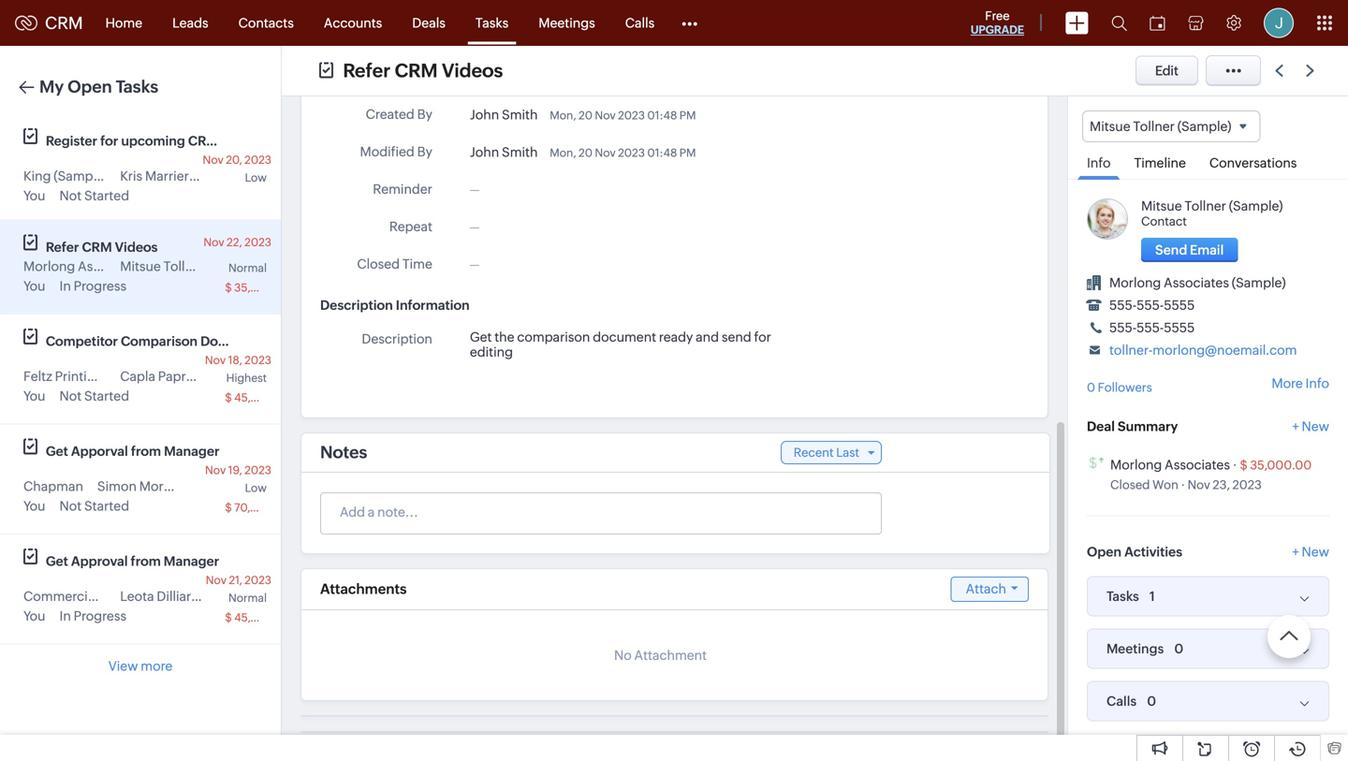 Task type: vqa. For each thing, say whether or not it's contained in the screenshot.


Task type: locate. For each thing, give the bounding box(es) containing it.
$ down 21,
[[225, 612, 232, 624]]

2 by from the top
[[417, 144, 433, 159]]

1 vertical spatial 5555
[[1164, 321, 1195, 336]]

tollner down nov 22, 2023 at the top left of page
[[164, 259, 205, 274]]

get apporval from manager nov 19, 2023
[[46, 444, 272, 477]]

info left timeline
[[1087, 156, 1111, 171]]

1 + from the top
[[1293, 419, 1300, 434]]

0 vertical spatial low
[[245, 171, 267, 184]]

0 vertical spatial tasks
[[476, 15, 509, 30]]

morlong up the competitor
[[23, 259, 75, 274]]

you down feltz
[[23, 389, 45, 404]]

smith for created by
[[502, 107, 538, 122]]

commercial press
[[23, 589, 133, 604]]

$ 45,000.00 down 21,
[[225, 612, 292, 624]]

leads
[[172, 15, 209, 30]]

get approval from manager nov 21, 2023
[[46, 554, 272, 587]]

1 in progress from the top
[[59, 279, 127, 294]]

manager inside get apporval from manager nov 19, 2023
[[164, 444, 220, 459]]

0 vertical spatial ·
[[1233, 458, 1238, 473]]

videos up morlong associates
[[115, 240, 158, 255]]

4 you from the top
[[23, 499, 45, 514]]

you down king
[[23, 188, 45, 203]]

555-
[[1110, 298, 1137, 313], [1137, 298, 1164, 313], [1110, 321, 1137, 336], [1137, 321, 1164, 336]]

0 vertical spatial smith
[[502, 107, 538, 122]]

associates
[[78, 259, 143, 274], [1164, 276, 1230, 291], [1165, 458, 1231, 473]]

timeline
[[1135, 156, 1187, 171]]

5 you from the top
[[23, 609, 45, 624]]

in progress for press
[[59, 609, 127, 624]]

$ inside morlong associates · $ 35,000.00 closed won · nov 23, 2023
[[1241, 459, 1248, 473]]

2 20 from the top
[[579, 146, 593, 159]]

description for description information
[[320, 298, 393, 313]]

not started down feltz printing service
[[59, 389, 129, 404]]

2 normal from the top
[[229, 592, 267, 605]]

1 not started from the top
[[59, 188, 129, 203]]

1 vertical spatial new
[[1302, 545, 1330, 560]]

$ right morlong associates link
[[1241, 459, 1248, 473]]

description down the description information
[[362, 331, 433, 346]]

1 vertical spatial videos
[[115, 240, 158, 255]]

normal up $ 35,000.00
[[229, 262, 267, 274]]

closed left won
[[1111, 478, 1151, 492]]

0 vertical spatial 0
[[1087, 381, 1096, 395]]

0 vertical spatial closed
[[357, 256, 400, 271]]

started for (sample)
[[84, 188, 129, 203]]

1 vertical spatial morlong
[[1110, 276, 1162, 291]]

0 horizontal spatial calls
[[625, 15, 655, 30]]

crm
[[45, 13, 83, 33], [395, 60, 438, 81], [188, 133, 218, 148], [82, 240, 112, 255]]

2 you from the top
[[23, 279, 45, 294]]

1 mon, 20 nov 2023 01:48 pm from the top
[[550, 109, 696, 122]]

2 smith from the top
[[502, 145, 538, 160]]

manager
[[164, 444, 220, 459], [164, 554, 219, 569]]

2 vertical spatial tasks
[[1107, 589, 1140, 604]]

0 vertical spatial new
[[1302, 419, 1330, 434]]

1 horizontal spatial refer crm videos
[[343, 60, 503, 81]]

1 vertical spatial normal
[[229, 592, 267, 605]]

2 + new from the top
[[1293, 545, 1330, 560]]

started down kris
[[84, 188, 129, 203]]

1 horizontal spatial refer
[[343, 60, 391, 81]]

in for morlong
[[59, 279, 71, 294]]

more
[[141, 659, 173, 674]]

get inside get approval from manager nov 21, 2023
[[46, 554, 68, 569]]

in progress
[[59, 279, 127, 294], [59, 609, 127, 624]]

0 vertical spatial description
[[320, 298, 393, 313]]

2023 inside get approval from manager nov 21, 2023
[[245, 574, 272, 587]]

01:48 for created by
[[648, 109, 678, 122]]

20,
[[226, 154, 242, 166]]

1 horizontal spatial ·
[[1233, 458, 1238, 473]]

associates up 23, on the bottom right
[[1165, 458, 1231, 473]]

manager for dilliard
[[164, 554, 219, 569]]

1 vertical spatial in
[[59, 609, 71, 624]]

1 pm from the top
[[680, 109, 696, 122]]

in
[[59, 279, 71, 294], [59, 609, 71, 624]]

not started for (sample)
[[59, 188, 129, 203]]

manager up leota dilliard (sample)
[[164, 554, 219, 569]]

you down commercial
[[23, 609, 45, 624]]

1 vertical spatial tollner
[[1185, 199, 1227, 214]]

1 in from the top
[[59, 279, 71, 294]]

0 vertical spatial + new
[[1293, 419, 1330, 434]]

manager for morasca
[[164, 444, 220, 459]]

2 555-555-5555 from the top
[[1110, 321, 1195, 336]]

1 vertical spatial 45,000.00
[[234, 612, 292, 624]]

2 horizontal spatial tollner
[[1185, 199, 1227, 214]]

mitsue inside mitsue tollner (sample) contact
[[1142, 199, 1183, 214]]

45,000.00 down 21,
[[234, 612, 292, 624]]

2 45,000.00 from the top
[[234, 612, 292, 624]]

from inside get approval from manager nov 21, 2023
[[131, 554, 161, 569]]

mitsue up 'comparison'
[[120, 259, 161, 274]]

1 vertical spatial by
[[417, 144, 433, 159]]

2 vertical spatial get
[[46, 554, 68, 569]]

0 vertical spatial not started
[[59, 188, 129, 203]]

progress down press
[[74, 609, 127, 624]]

0 vertical spatial by
[[417, 107, 433, 122]]

pm for modified by
[[680, 146, 696, 159]]

2 started from the top
[[84, 389, 129, 404]]

(sample) down 18, at the left top
[[214, 369, 268, 384]]

1 20 from the top
[[579, 109, 593, 122]]

get inside get apporval from manager nov 19, 2023
[[46, 444, 68, 459]]

0 vertical spatial pm
[[680, 109, 696, 122]]

apporval
[[71, 444, 128, 459]]

view more
[[108, 659, 173, 674]]

0 horizontal spatial mitsue tollner (sample)
[[120, 259, 262, 274]]

1 01:48 from the top
[[648, 109, 678, 122]]

tollner-morlong@noemail.com
[[1110, 343, 1298, 358]]

john for created by
[[470, 107, 499, 122]]

mitsue up "contact"
[[1142, 199, 1183, 214]]

videos down tasks 'link'
[[442, 60, 503, 81]]

0 vertical spatial mon,
[[550, 109, 577, 122]]

refer
[[343, 60, 391, 81], [46, 240, 79, 255]]

2023
[[618, 109, 645, 122], [618, 146, 645, 159], [245, 154, 272, 166], [245, 236, 272, 249], [245, 354, 272, 367], [245, 464, 272, 477], [1233, 478, 1262, 492], [245, 574, 272, 587]]

0 vertical spatial +
[[1293, 419, 1300, 434]]

$ 45,000.00 for capla paprocki (sample)
[[225, 392, 292, 404]]

2 from from the top
[[131, 554, 161, 569]]

mitsue up info link
[[1090, 119, 1131, 134]]

from up the morasca
[[131, 444, 161, 459]]

not
[[59, 188, 82, 203], [59, 389, 82, 404], [59, 499, 82, 514]]

nov inside get apporval from manager nov 19, 2023
[[205, 464, 226, 477]]

1 vertical spatial open
[[1087, 545, 1122, 560]]

+
[[1293, 419, 1300, 434], [1293, 545, 1300, 560]]

nov inside morlong associates · $ 35,000.00 closed won · nov 23, 2023
[[1188, 478, 1211, 492]]

2 progress from the top
[[74, 609, 127, 624]]

0 horizontal spatial mitsue
[[120, 259, 161, 274]]

tollner up timeline link
[[1134, 119, 1175, 134]]

associates inside morlong associates · $ 35,000.00 closed won · nov 23, 2023
[[1165, 458, 1231, 473]]

1 vertical spatial closed
[[1111, 478, 1151, 492]]

2 horizontal spatial tasks
[[1107, 589, 1140, 604]]

1 started from the top
[[84, 188, 129, 203]]

0 vertical spatial $ 45,000.00
[[225, 392, 292, 404]]

1 vertical spatial + new
[[1293, 545, 1330, 560]]

for right register
[[100, 133, 118, 148]]

20
[[579, 109, 593, 122], [579, 146, 593, 159]]

tasks left 1
[[1107, 589, 1140, 604]]

morlong up won
[[1111, 458, 1163, 473]]

0 horizontal spatial tollner
[[164, 259, 205, 274]]

morlong up tollner-
[[1110, 276, 1162, 291]]

john right the modified by
[[470, 145, 499, 160]]

open activities
[[1087, 545, 1183, 560]]

1 you from the top
[[23, 188, 45, 203]]

$ down the highest
[[225, 392, 232, 404]]

edit
[[1156, 63, 1179, 78]]

0
[[1087, 381, 1096, 395], [1175, 642, 1184, 657], [1148, 694, 1157, 709]]

marrier
[[145, 169, 189, 184]]

0 vertical spatial for
[[100, 133, 118, 148]]

0 horizontal spatial 0
[[1087, 381, 1096, 395]]

0 vertical spatial refer
[[343, 60, 391, 81]]

(sample) down conversations
[[1230, 199, 1284, 214]]

$ for leota dilliard (sample)
[[225, 612, 232, 624]]

refer up created
[[343, 60, 391, 81]]

time
[[403, 256, 433, 271]]

21,
[[229, 574, 242, 587]]

0 vertical spatial associates
[[78, 259, 143, 274]]

crm inside register for upcoming crm webinars nov 20, 2023
[[188, 133, 218, 148]]

2 vertical spatial 0
[[1148, 694, 1157, 709]]

(sample) down 19, on the left
[[194, 479, 248, 494]]

mon, 20 nov 2023 01:48 pm for modified by
[[550, 146, 696, 159]]

meetings left calls link
[[539, 15, 595, 30]]

0 horizontal spatial open
[[68, 77, 112, 96]]

started down simon
[[84, 499, 129, 514]]

2 not from the top
[[59, 389, 82, 404]]

create menu element
[[1055, 0, 1101, 45]]

1 vertical spatial in progress
[[59, 609, 127, 624]]

1 vertical spatial mon, 20 nov 2023 01:48 pm
[[550, 146, 696, 159]]

editing
[[470, 345, 513, 360]]

refer up morlong associates
[[46, 240, 79, 255]]

description
[[320, 298, 393, 313], [362, 331, 433, 346]]

1 vertical spatial pm
[[680, 146, 696, 159]]

morlong associates · $ 35,000.00 closed won · nov 23, 2023
[[1111, 458, 1312, 492]]

more info link
[[1272, 376, 1330, 391]]

0 vertical spatial from
[[131, 444, 161, 459]]

1 smith from the top
[[502, 107, 538, 122]]

my open tasks
[[39, 77, 158, 96]]

1 progress from the top
[[74, 279, 127, 294]]

· right morlong associates link
[[1233, 458, 1238, 473]]

$
[[225, 281, 232, 294], [225, 392, 232, 404], [1241, 459, 1248, 473], [225, 502, 232, 514], [225, 612, 232, 624]]

0 vertical spatial tollner
[[1134, 119, 1175, 134]]

1 not from the top
[[59, 188, 82, 203]]

tollner inside mitsue tollner (sample) field
[[1134, 119, 1175, 134]]

35,000.00
[[234, 281, 291, 294], [1251, 459, 1312, 473]]

2 mon, from the top
[[550, 146, 577, 159]]

calendar image
[[1150, 15, 1166, 30]]

attachment
[[635, 648, 707, 663]]

1 vertical spatial mon,
[[550, 146, 577, 159]]

22,
[[227, 236, 242, 249]]

2 john smith from the top
[[470, 145, 538, 160]]

None button
[[1142, 238, 1239, 262]]

1 vertical spatial for
[[754, 330, 772, 345]]

logo image
[[15, 15, 37, 30]]

45,000.00 for leota dilliard (sample)
[[234, 612, 292, 624]]

0 vertical spatial open
[[68, 77, 112, 96]]

refer crm videos
[[343, 60, 503, 81], [46, 240, 158, 255]]

info right more on the right
[[1306, 376, 1330, 391]]

open right my
[[68, 77, 112, 96]]

associates up tollner-morlong@noemail.com link
[[1164, 276, 1230, 291]]

refer crm videos down deals at left top
[[343, 60, 503, 81]]

1 vertical spatial from
[[131, 554, 161, 569]]

1 from from the top
[[131, 444, 161, 459]]

information
[[396, 298, 470, 313]]

1 vertical spatial not
[[59, 389, 82, 404]]

0 vertical spatial 01:48
[[648, 109, 678, 122]]

started for printing
[[84, 389, 129, 404]]

1 horizontal spatial tasks
[[476, 15, 509, 30]]

morlong associates
[[23, 259, 143, 274]]

you
[[23, 188, 45, 203], [23, 279, 45, 294], [23, 389, 45, 404], [23, 499, 45, 514], [23, 609, 45, 624]]

$ 45,000.00 down the highest
[[225, 392, 292, 404]]

open left activities
[[1087, 545, 1122, 560]]

home link
[[90, 0, 157, 45]]

crm up kris marrier (sample)
[[188, 133, 218, 148]]

get up commercial
[[46, 554, 68, 569]]

Add a note... field
[[321, 503, 880, 522]]

1 mon, from the top
[[550, 109, 577, 122]]

0 horizontal spatial for
[[100, 133, 118, 148]]

manager up simon morasca (sample)
[[164, 444, 220, 459]]

1 45,000.00 from the top
[[234, 392, 292, 404]]

you down the "chapman"
[[23, 499, 45, 514]]

not started down simon
[[59, 499, 129, 514]]

1 vertical spatial info
[[1306, 376, 1330, 391]]

·
[[1233, 458, 1238, 473], [1182, 478, 1186, 492]]

deals
[[412, 15, 446, 30]]

0 vertical spatial 555-555-5555
[[1110, 298, 1195, 313]]

info
[[1087, 156, 1111, 171], [1306, 376, 1330, 391]]

get left the
[[470, 330, 492, 345]]

1 john from the top
[[470, 107, 499, 122]]

nov
[[595, 109, 616, 122], [595, 146, 616, 159], [203, 154, 224, 166], [204, 236, 224, 249], [205, 354, 226, 367], [205, 464, 226, 477], [1188, 478, 1211, 492], [206, 574, 227, 587]]

edit button
[[1136, 56, 1199, 86]]

2 low from the top
[[245, 482, 267, 495]]

45,000.00
[[234, 392, 292, 404], [234, 612, 292, 624]]

associates up the competitor
[[78, 259, 143, 274]]

1 horizontal spatial 0
[[1148, 694, 1157, 709]]

you for chapman
[[23, 499, 45, 514]]

2 vertical spatial tollner
[[164, 259, 205, 274]]

description for description
[[362, 331, 433, 346]]

(sample) inside mitsue tollner (sample) contact
[[1230, 199, 1284, 214]]

low down webinars
[[245, 171, 267, 184]]

closed inside morlong associates · $ 35,000.00 closed won · nov 23, 2023
[[1111, 478, 1151, 492]]

attachments
[[320, 581, 407, 598]]

0 vertical spatial 5555
[[1164, 298, 1195, 313]]

2 5555 from the top
[[1164, 321, 1195, 336]]

for inside get the comparison document ready and send for editing
[[754, 330, 772, 345]]

get for get apporval from manager nov 19, 2023
[[46, 444, 68, 459]]

tollner
[[1134, 119, 1175, 134], [1185, 199, 1227, 214], [164, 259, 205, 274]]

2 vertical spatial associates
[[1165, 458, 1231, 473]]

next record image
[[1307, 65, 1319, 77]]

1 horizontal spatial tollner
[[1134, 119, 1175, 134]]

calls link
[[610, 0, 670, 45]]

1 vertical spatial meetings
[[1107, 642, 1165, 657]]

previous record image
[[1276, 65, 1284, 77]]

morlong for morlong associates (sample)
[[1110, 276, 1162, 291]]

0 horizontal spatial ·
[[1182, 478, 1186, 492]]

meetings down 1
[[1107, 642, 1165, 657]]

2 not started from the top
[[59, 389, 129, 404]]

1 vertical spatial tasks
[[116, 77, 158, 96]]

(sample) down 22,
[[208, 259, 262, 274]]

repeat
[[389, 219, 433, 234]]

leota dilliard (sample)
[[120, 589, 256, 604]]

1 normal from the top
[[229, 262, 267, 274]]

1 low from the top
[[245, 171, 267, 184]]

1 vertical spatial 555-555-5555
[[1110, 321, 1195, 336]]

from for apporval
[[131, 444, 161, 459]]

1 horizontal spatial closed
[[1111, 478, 1151, 492]]

not started down king (sample)
[[59, 188, 129, 203]]

(sample) up morlong@noemail.com
[[1232, 276, 1287, 291]]

1 vertical spatial john smith
[[470, 145, 538, 160]]

in down morlong associates
[[59, 279, 71, 294]]

2 in progress from the top
[[59, 609, 127, 624]]

3 not from the top
[[59, 499, 82, 514]]

0 horizontal spatial 35,000.00
[[234, 281, 291, 294]]

tasks up upcoming in the left top of the page
[[116, 77, 158, 96]]

by right the modified
[[417, 144, 433, 159]]

tollner up "contact"
[[1185, 199, 1227, 214]]

free upgrade
[[971, 9, 1025, 36]]

pm for created by
[[680, 109, 696, 122]]

$ for mitsue tollner (sample)
[[225, 281, 232, 294]]

by for created by
[[417, 107, 433, 122]]

0 vertical spatial videos
[[442, 60, 503, 81]]

1 vertical spatial progress
[[74, 609, 127, 624]]

john smith for modified by
[[470, 145, 538, 160]]

associates for morlong associates · $ 35,000.00 closed won · nov 23, 2023
[[1165, 458, 1231, 473]]

get
[[470, 330, 492, 345], [46, 444, 68, 459], [46, 554, 68, 569]]

progress for press
[[74, 609, 127, 624]]

0 vertical spatial mitsue tollner (sample)
[[1090, 119, 1232, 134]]

from for approval
[[131, 554, 161, 569]]

1 vertical spatial not started
[[59, 389, 129, 404]]

by right created
[[417, 107, 433, 122]]

5555 down morlong associates (sample)
[[1164, 298, 1195, 313]]

0 vertical spatial calls
[[625, 15, 655, 30]]

$ left 70,000.00
[[225, 502, 232, 514]]

1 horizontal spatial for
[[754, 330, 772, 345]]

started down feltz printing service
[[84, 389, 129, 404]]

(sample) down register
[[54, 169, 108, 184]]

get inside get the comparison document ready and send for editing
[[470, 330, 492, 345]]

in progress for associates
[[59, 279, 127, 294]]

you for morlong associates
[[23, 279, 45, 294]]

from up leota
[[131, 554, 161, 569]]

2 mon, 20 nov 2023 01:48 pm from the top
[[550, 146, 696, 159]]

not down the "chapman"
[[59, 499, 82, 514]]

not down king (sample)
[[59, 188, 82, 203]]

get up the "chapman"
[[46, 444, 68, 459]]

1 vertical spatial john
[[470, 145, 499, 160]]

for inside register for upcoming crm webinars nov 20, 2023
[[100, 133, 118, 148]]

0 vertical spatial john
[[470, 107, 499, 122]]

manager inside get approval from manager nov 21, 2023
[[164, 554, 219, 569]]

1 vertical spatial manager
[[164, 554, 219, 569]]

john smith
[[470, 107, 538, 122], [470, 145, 538, 160]]

2023 inside get apporval from manager nov 19, 2023
[[245, 464, 272, 477]]

capla paprocki (sample)
[[120, 369, 268, 384]]

get for get the comparison document ready and send for editing
[[470, 330, 492, 345]]

$ 35,000.00
[[225, 281, 291, 294]]

description down closed time
[[320, 298, 393, 313]]

mitsue tollner (sample) up timeline link
[[1090, 119, 1232, 134]]

1 vertical spatial $ 45,000.00
[[225, 612, 292, 624]]

in progress down commercial press on the left bottom of the page
[[59, 609, 127, 624]]

not down printing
[[59, 389, 82, 404]]

01:48 for modified by
[[648, 146, 678, 159]]

0 vertical spatial not
[[59, 188, 82, 203]]

from inside get apporval from manager nov 19, 2023
[[131, 444, 161, 459]]

1 vertical spatial description
[[362, 331, 433, 346]]

simon morasca (sample)
[[97, 479, 248, 494]]

0 vertical spatial get
[[470, 330, 492, 345]]

mitsue tollner (sample) down 22,
[[120, 259, 262, 274]]

1 john smith from the top
[[470, 107, 538, 122]]

john for modified by
[[470, 145, 499, 160]]

35,000.00 down nov 22, 2023 at the top left of page
[[234, 281, 291, 294]]

5555 up tollner-morlong@noemail.com
[[1164, 321, 1195, 336]]

2023 inside morlong associates · $ 35,000.00 closed won · nov 23, 2023
[[1233, 478, 1262, 492]]

2 $ 45,000.00 from the top
[[225, 612, 292, 624]]

1 vertical spatial 01:48
[[648, 146, 678, 159]]

35,000.00 inside morlong associates · $ 35,000.00 closed won · nov 23, 2023
[[1251, 459, 1312, 473]]

0 horizontal spatial meetings
[[539, 15, 595, 30]]

1 vertical spatial low
[[245, 482, 267, 495]]

progress down morlong associates
[[74, 279, 127, 294]]

closed
[[357, 256, 400, 271], [1111, 478, 1151, 492]]

0 horizontal spatial refer
[[46, 240, 79, 255]]

0 horizontal spatial tasks
[[116, 77, 158, 96]]

35,000.00 down + new link
[[1251, 459, 1312, 473]]

associates for morlong associates (sample)
[[1164, 276, 1230, 291]]

0 horizontal spatial closed
[[357, 256, 400, 271]]

morlong associates (sample)
[[1110, 276, 1287, 291]]

feltz printing service
[[23, 369, 151, 384]]

2 01:48 from the top
[[648, 146, 678, 159]]

progress for associates
[[74, 279, 127, 294]]

45,000.00 for capla paprocki (sample)
[[234, 392, 292, 404]]

$ for simon morasca (sample)
[[225, 502, 232, 514]]

normal down 21,
[[229, 592, 267, 605]]

(sample) up timeline link
[[1178, 119, 1232, 134]]

in progress down morlong associates
[[59, 279, 127, 294]]

competitor comparison document nov 18, 2023
[[46, 334, 272, 367]]

progress
[[74, 279, 127, 294], [74, 609, 127, 624]]

low up $ 70,000.00 at the left of page
[[245, 482, 267, 495]]

deal
[[1087, 419, 1115, 434]]

press
[[101, 589, 133, 604]]

mitsue
[[1090, 119, 1131, 134], [1142, 199, 1183, 214], [120, 259, 161, 274]]

conversations link
[[1201, 143, 1307, 179]]

$ down 22,
[[225, 281, 232, 294]]

1 $ 45,000.00 from the top
[[225, 392, 292, 404]]

2 vertical spatial morlong
[[1111, 458, 1163, 473]]

0 vertical spatial john smith
[[470, 107, 538, 122]]

closed left time
[[357, 256, 400, 271]]

ready
[[659, 330, 693, 345]]

refer crm videos up morlong associates
[[46, 240, 158, 255]]

0 horizontal spatial videos
[[115, 240, 158, 255]]

for right send
[[754, 330, 772, 345]]

2 john from the top
[[470, 145, 499, 160]]

tasks right deals at left top
[[476, 15, 509, 30]]

printing
[[55, 369, 103, 384]]

videos
[[442, 60, 503, 81], [115, 240, 158, 255]]

(sample)
[[1178, 119, 1232, 134], [54, 169, 108, 184], [192, 169, 246, 184], [1230, 199, 1284, 214], [208, 259, 262, 274], [1232, 276, 1287, 291], [214, 369, 268, 384], [194, 479, 248, 494], [202, 589, 256, 604]]

1 by from the top
[[417, 107, 433, 122]]

in down commercial
[[59, 609, 71, 624]]

2 new from the top
[[1302, 545, 1330, 560]]

morlong
[[23, 259, 75, 274], [1110, 276, 1162, 291], [1111, 458, 1163, 473]]

2 pm from the top
[[680, 146, 696, 159]]

3 you from the top
[[23, 389, 45, 404]]

john right created by
[[470, 107, 499, 122]]

45,000.00 down the highest
[[234, 392, 292, 404]]

1 vertical spatial associates
[[1164, 276, 1230, 291]]

attach
[[966, 582, 1007, 596]]

0 vertical spatial progress
[[74, 279, 127, 294]]

· right won
[[1182, 478, 1186, 492]]

2 in from the top
[[59, 609, 71, 624]]

open
[[68, 77, 112, 96], [1087, 545, 1122, 560]]

you down morlong associates
[[23, 279, 45, 294]]

last
[[837, 446, 860, 460]]



Task type: describe. For each thing, give the bounding box(es) containing it.
you for commercial press
[[23, 609, 45, 624]]

associates for morlong associates
[[78, 259, 143, 274]]

crm link
[[15, 13, 83, 33]]

0 horizontal spatial refer crm videos
[[46, 240, 158, 255]]

info link
[[1078, 143, 1121, 180]]

23,
[[1213, 478, 1231, 492]]

1 horizontal spatial info
[[1306, 376, 1330, 391]]

(sample) down "20,"
[[192, 169, 246, 184]]

summary
[[1118, 419, 1179, 434]]

view
[[108, 659, 138, 674]]

crm up morlong associates
[[82, 240, 112, 255]]

reminder
[[373, 182, 433, 197]]

create menu image
[[1066, 12, 1089, 34]]

1 new from the top
[[1302, 419, 1330, 434]]

2 + from the top
[[1293, 545, 1300, 560]]

20 for modified by
[[579, 146, 593, 159]]

3 started from the top
[[84, 499, 129, 514]]

$ 45,000.00 for leota dilliard (sample)
[[225, 612, 292, 624]]

(sample) down 21,
[[202, 589, 256, 604]]

more
[[1272, 376, 1304, 391]]

send
[[722, 330, 752, 345]]

18,
[[228, 354, 242, 367]]

register for upcoming crm webinars nov 20, 2023
[[46, 133, 280, 166]]

1 vertical spatial calls
[[1107, 694, 1137, 709]]

tollner inside mitsue tollner (sample) contact
[[1185, 199, 1227, 214]]

highest
[[226, 372, 267, 384]]

0 vertical spatial 35,000.00
[[234, 281, 291, 294]]

feltz
[[23, 369, 52, 384]]

king
[[23, 169, 51, 184]]

profile image
[[1264, 8, 1294, 38]]

timeline link
[[1125, 143, 1196, 179]]

john smith for created by
[[470, 107, 538, 122]]

Mitsue Tollner (Sample) field
[[1083, 111, 1261, 143]]

1
[[1150, 589, 1156, 604]]

you for feltz printing service
[[23, 389, 45, 404]]

document
[[593, 330, 657, 345]]

+ new link
[[1293, 419, 1330, 444]]

crm up created by
[[395, 60, 438, 81]]

get the comparison document ready and send for editing
[[470, 330, 774, 360]]

(sample) inside field
[[1178, 119, 1232, 134]]

low for simon morasca (sample)
[[245, 482, 267, 495]]

tasks link
[[461, 0, 524, 45]]

morlong associates link
[[1111, 458, 1231, 473]]

$ for capla paprocki (sample)
[[225, 392, 232, 404]]

morlong inside morlong associates · $ 35,000.00 closed won · nov 23, 2023
[[1111, 458, 1163, 473]]

service
[[106, 369, 151, 384]]

mon, for modified by
[[550, 146, 577, 159]]

simon
[[97, 479, 137, 494]]

19,
[[228, 464, 242, 477]]

dilliard
[[157, 589, 199, 604]]

mon, for created by
[[550, 109, 577, 122]]

1 horizontal spatial open
[[1087, 545, 1122, 560]]

search image
[[1112, 15, 1128, 31]]

more info
[[1272, 376, 1330, 391]]

upgrade
[[971, 23, 1025, 36]]

followers
[[1098, 381, 1153, 395]]

my
[[39, 77, 64, 96]]

accounts link
[[309, 0, 397, 45]]

1 horizontal spatial meetings
[[1107, 642, 1165, 657]]

0 vertical spatial meetings
[[539, 15, 595, 30]]

modified
[[360, 144, 415, 159]]

2023 inside register for upcoming crm webinars nov 20, 2023
[[245, 154, 272, 166]]

no
[[614, 648, 632, 663]]

1 + new from the top
[[1293, 419, 1330, 434]]

deals link
[[397, 0, 461, 45]]

0 followers
[[1087, 381, 1153, 395]]

morlong@noemail.com
[[1153, 343, 1298, 358]]

created
[[366, 107, 415, 122]]

comparison
[[121, 334, 198, 349]]

upcoming
[[121, 133, 185, 148]]

you for king (sample)
[[23, 188, 45, 203]]

chapman
[[23, 479, 83, 494]]

description information
[[320, 298, 470, 313]]

3 not started from the top
[[59, 499, 129, 514]]

tollner-morlong@noemail.com link
[[1110, 343, 1298, 358]]

70,000.00
[[234, 502, 291, 514]]

mitsue tollner (sample) contact
[[1142, 199, 1284, 229]]

the
[[495, 330, 515, 345]]

nov inside "competitor comparison document nov 18, 2023"
[[205, 354, 226, 367]]

morlong for morlong associates
[[23, 259, 75, 274]]

0 vertical spatial refer crm videos
[[343, 60, 503, 81]]

20 for created by
[[579, 109, 593, 122]]

recent
[[794, 446, 834, 460]]

get for get approval from manager nov 21, 2023
[[46, 554, 68, 569]]

accounts
[[324, 15, 382, 30]]

low for kris marrier (sample)
[[245, 171, 267, 184]]

by for modified by
[[417, 144, 433, 159]]

not for printing
[[59, 389, 82, 404]]

tollner-
[[1110, 343, 1153, 358]]

in for commercial
[[59, 609, 71, 624]]

tasks inside 'link'
[[476, 15, 509, 30]]

approval
[[71, 554, 128, 569]]

activities
[[1125, 545, 1183, 560]]

contacts link
[[223, 0, 309, 45]]

document
[[201, 334, 266, 349]]

morasca
[[139, 479, 191, 494]]

capla
[[120, 369, 155, 384]]

normal for mitsue tollner (sample)
[[229, 262, 267, 274]]

normal for leota dilliard (sample)
[[229, 592, 267, 605]]

calls inside calls link
[[625, 15, 655, 30]]

0 vertical spatial info
[[1087, 156, 1111, 171]]

mon, 20 nov 2023 01:48 pm for created by
[[550, 109, 696, 122]]

nov 22, 2023
[[204, 236, 272, 249]]

mitsue tollner (sample) inside field
[[1090, 119, 1232, 134]]

mitsue inside field
[[1090, 119, 1131, 134]]

contact
[[1142, 215, 1188, 229]]

kris marrier (sample)
[[120, 169, 246, 184]]

notes
[[320, 443, 367, 462]]

recent last
[[794, 446, 860, 460]]

commercial
[[23, 589, 98, 604]]

paprocki
[[158, 369, 211, 384]]

mitsue tollner (sample) link
[[1142, 199, 1284, 214]]

created by
[[366, 107, 433, 122]]

home
[[105, 15, 142, 30]]

crm right logo
[[45, 13, 83, 33]]

1 vertical spatial ·
[[1182, 478, 1186, 492]]

not started for printing
[[59, 389, 129, 404]]

leads link
[[157, 0, 223, 45]]

0 for calls
[[1148, 694, 1157, 709]]

1 5555 from the top
[[1164, 298, 1195, 313]]

profile element
[[1253, 0, 1306, 45]]

nov inside get approval from manager nov 21, 2023
[[206, 574, 227, 587]]

1 555-555-5555 from the top
[[1110, 298, 1195, 313]]

not for (sample)
[[59, 188, 82, 203]]

Other Modules field
[[670, 8, 710, 38]]

smith for modified by
[[502, 145, 538, 160]]

contacts
[[238, 15, 294, 30]]

conversations
[[1210, 156, 1298, 171]]

search element
[[1101, 0, 1139, 46]]

register
[[46, 133, 97, 148]]

competitor
[[46, 334, 118, 349]]

nov inside register for upcoming crm webinars nov 20, 2023
[[203, 154, 224, 166]]

kris
[[120, 169, 143, 184]]

2023 inside "competitor comparison document nov 18, 2023"
[[245, 354, 272, 367]]

won
[[1153, 478, 1179, 492]]

0 for meetings
[[1175, 642, 1184, 657]]

free
[[986, 9, 1010, 23]]



